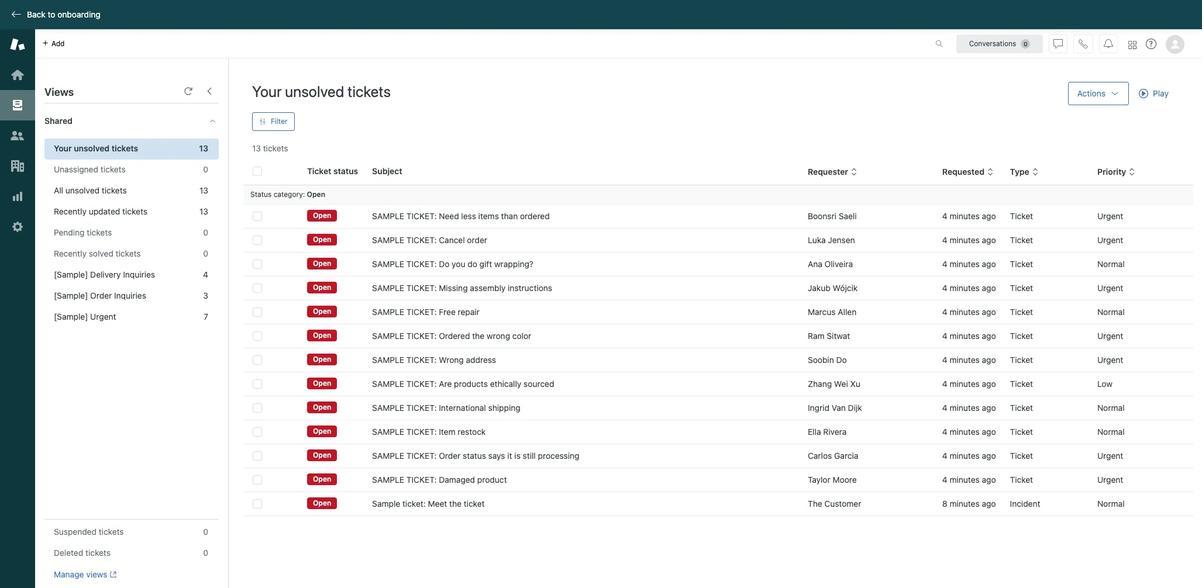 Task type: locate. For each thing, give the bounding box(es) containing it.
admin image
[[10, 220, 25, 235]]

1 horizontal spatial the
[[473, 331, 485, 341]]

normal for marcus allen
[[1098, 307, 1125, 317]]

your unsolved tickets up unassigned tickets
[[54, 143, 138, 153]]

9 4 minutes ago from the top
[[943, 403, 997, 413]]

[sample] down the [sample] order inquiries
[[54, 312, 88, 322]]

8 minutes from the top
[[950, 379, 980, 389]]

are
[[439, 379, 452, 389]]

type
[[1011, 167, 1030, 177]]

repair
[[458, 307, 480, 317]]

requester button
[[808, 167, 858, 177]]

row containing sample ticket: damaged product
[[244, 469, 1194, 493]]

4 for marcus allen
[[943, 307, 948, 317]]

7 minutes from the top
[[950, 355, 980, 365]]

2 0 from the top
[[203, 228, 208, 238]]

sample ticket: free repair link
[[372, 307, 480, 318]]

ticket: inside sample ticket: need less items than ordered link
[[407, 211, 437, 221]]

sample for sample ticket: are products ethically sourced
[[372, 379, 405, 389]]

7
[[204, 312, 208, 322]]

normal
[[1098, 259, 1125, 269], [1098, 307, 1125, 317], [1098, 403, 1125, 413], [1098, 427, 1125, 437], [1098, 499, 1125, 509]]

7 sample from the top
[[372, 355, 405, 365]]

4 for ingrid van dijk
[[943, 403, 948, 413]]

0 vertical spatial unsolved
[[285, 83, 344, 100]]

row containing sample ticket: do you do gift wrapping?
[[244, 253, 1194, 277]]

4 normal from the top
[[1098, 427, 1125, 437]]

13 for recently updated tickets
[[200, 207, 208, 217]]

ago for ella rivera
[[983, 427, 997, 437]]

add
[[52, 39, 65, 48]]

6 row from the top
[[244, 325, 1194, 349]]

12 row from the top
[[244, 469, 1194, 493]]

3 0 from the top
[[203, 249, 208, 259]]

ticket: for order
[[407, 451, 437, 461]]

do
[[468, 259, 478, 269]]

3 row from the top
[[244, 253, 1194, 277]]

your up unassigned
[[54, 143, 72, 153]]

ticket: for wrong
[[407, 355, 437, 365]]

restock
[[458, 427, 486, 437]]

1 minutes from the top
[[950, 211, 980, 221]]

4 4 minutes ago from the top
[[943, 283, 997, 293]]

row
[[244, 205, 1194, 229], [244, 229, 1194, 253], [244, 253, 1194, 277], [244, 277, 1194, 301], [244, 301, 1194, 325], [244, 325, 1194, 349], [244, 349, 1194, 373], [244, 373, 1194, 397], [244, 397, 1194, 421], [244, 421, 1194, 445], [244, 445, 1194, 469], [244, 469, 1194, 493], [244, 493, 1194, 517]]

sample
[[372, 211, 405, 221], [372, 235, 405, 245], [372, 259, 405, 269], [372, 283, 405, 293], [372, 307, 405, 317], [372, 331, 405, 341], [372, 355, 405, 365], [372, 379, 405, 389], [372, 403, 405, 413], [372, 427, 405, 437], [372, 451, 405, 461], [372, 475, 405, 485]]

van
[[832, 403, 846, 413]]

row containing sample ticket: missing assembly instructions
[[244, 277, 1194, 301]]

minutes
[[950, 211, 980, 221], [950, 235, 980, 245], [950, 259, 980, 269], [950, 283, 980, 293], [950, 307, 980, 317], [950, 331, 980, 341], [950, 355, 980, 365], [950, 379, 980, 389], [950, 403, 980, 413], [950, 427, 980, 437], [950, 451, 980, 461], [950, 475, 980, 485], [950, 499, 980, 509]]

shipping
[[489, 403, 521, 413]]

10 ago from the top
[[983, 427, 997, 437]]

0 vertical spatial your
[[252, 83, 282, 100]]

3 minutes from the top
[[950, 259, 980, 269]]

sample ticket: international shipping
[[372, 403, 521, 413]]

2 sample from the top
[[372, 235, 405, 245]]

5 minutes from the top
[[950, 307, 980, 317]]

ticket: up sample ticket: item restock
[[407, 403, 437, 413]]

0 vertical spatial the
[[473, 331, 485, 341]]

shared heading
[[35, 104, 228, 139]]

marcus
[[808, 307, 836, 317]]

3 ago from the top
[[983, 259, 997, 269]]

ticket:
[[407, 211, 437, 221], [407, 235, 437, 245], [407, 259, 437, 269], [407, 283, 437, 293], [407, 307, 437, 317], [407, 331, 437, 341], [407, 355, 437, 365], [407, 379, 437, 389], [407, 403, 437, 413], [407, 427, 437, 437], [407, 451, 437, 461], [407, 475, 437, 485]]

do left you
[[439, 259, 450, 269]]

ticket status
[[307, 166, 358, 176]]

pending
[[54, 228, 85, 238]]

organizations image
[[10, 159, 25, 174]]

1 ago from the top
[[983, 211, 997, 221]]

ticket for ingrid van dijk
[[1011, 403, 1034, 413]]

5 row from the top
[[244, 301, 1194, 325]]

1 horizontal spatial order
[[439, 451, 461, 461]]

10 4 minutes ago from the top
[[943, 427, 997, 437]]

0 vertical spatial do
[[439, 259, 450, 269]]

the left wrong
[[473, 331, 485, 341]]

ticket: down sample ticket: cancel order link
[[407, 259, 437, 269]]

minutes for boonsri saeli
[[950, 211, 980, 221]]

2 minutes from the top
[[950, 235, 980, 245]]

sample ticket: free repair
[[372, 307, 480, 317]]

order down item at the left bottom of page
[[439, 451, 461, 461]]

minutes for marcus allen
[[950, 307, 980, 317]]

items
[[479, 211, 499, 221]]

8 row from the top
[[244, 373, 1194, 397]]

ago for boonsri saeli
[[983, 211, 997, 221]]

ticket: inside sample ticket: do you do gift wrapping? link
[[407, 259, 437, 269]]

10 ticket: from the top
[[407, 427, 437, 437]]

ticket: inside sample ticket: free repair link
[[407, 307, 437, 317]]

12 ago from the top
[[983, 475, 997, 485]]

ticket: inside sample ticket: damaged product link
[[407, 475, 437, 485]]

6 sample from the top
[[372, 331, 405, 341]]

6 4 minutes ago from the top
[[943, 331, 997, 341]]

ticket: for missing
[[407, 283, 437, 293]]

0 vertical spatial status
[[334, 166, 358, 176]]

5 normal from the top
[[1098, 499, 1125, 509]]

ticket for jakub wójcik
[[1011, 283, 1034, 293]]

[sample] for [sample] delivery inquiries
[[54, 270, 88, 280]]

6 minutes from the top
[[950, 331, 980, 341]]

4 sample from the top
[[372, 283, 405, 293]]

6 ago from the top
[[983, 331, 997, 341]]

reporting image
[[10, 189, 25, 204]]

12 sample from the top
[[372, 475, 405, 485]]

ram sitwat
[[808, 331, 851, 341]]

the for ticket
[[450, 499, 462, 509]]

9 row from the top
[[244, 397, 1194, 421]]

2 ago from the top
[[983, 235, 997, 245]]

ticket: left free
[[407, 307, 437, 317]]

your unsolved tickets up filter
[[252, 83, 391, 100]]

ticket: for need
[[407, 211, 437, 221]]

sample ticket: do you do gift wrapping? link
[[372, 259, 534, 270]]

4 minutes from the top
[[950, 283, 980, 293]]

1 vertical spatial status
[[463, 451, 486, 461]]

main element
[[0, 29, 35, 589]]

0 vertical spatial recently
[[54, 207, 87, 217]]

ticket: inside sample ticket: cancel order link
[[407, 235, 437, 245]]

0 horizontal spatial do
[[439, 259, 450, 269]]

9 ticket: from the top
[[407, 403, 437, 413]]

do
[[439, 259, 450, 269], [837, 355, 847, 365]]

3 sample from the top
[[372, 259, 405, 269]]

do right soobin
[[837, 355, 847, 365]]

1 sample from the top
[[372, 211, 405, 221]]

open for sample ticket: item restock
[[313, 427, 332, 436]]

2 [sample] from the top
[[54, 291, 88, 301]]

ticket: for item
[[407, 427, 437, 437]]

ticket: left item at the left bottom of page
[[407, 427, 437, 437]]

9 sample from the top
[[372, 403, 405, 413]]

5 0 from the top
[[203, 548, 208, 558]]

ticket: inside the sample ticket: missing assembly instructions link
[[407, 283, 437, 293]]

sample for sample ticket: international shipping
[[372, 403, 405, 413]]

ticket: inside sample ticket: international shipping link
[[407, 403, 437, 413]]

1 vertical spatial your
[[54, 143, 72, 153]]

1 0 from the top
[[203, 164, 208, 174]]

4 row from the top
[[244, 277, 1194, 301]]

ticket: inside sample ticket: order status says it is still processing link
[[407, 451, 437, 461]]

4 ticket: from the top
[[407, 283, 437, 293]]

2 normal from the top
[[1098, 307, 1125, 317]]

4 for ella rivera
[[943, 427, 948, 437]]

ticket: up sample ticket: meet the ticket
[[407, 475, 437, 485]]

unassigned tickets
[[54, 164, 126, 174]]

5 4 minutes ago from the top
[[943, 307, 997, 317]]

0 horizontal spatial your
[[54, 143, 72, 153]]

filter
[[271, 117, 288, 126]]

11 ticket: from the top
[[407, 451, 437, 461]]

0 horizontal spatial your unsolved tickets
[[54, 143, 138, 153]]

12 ticket: from the top
[[407, 475, 437, 485]]

the inside sample ticket: meet the ticket 'link'
[[450, 499, 462, 509]]

4 minutes ago for taylor moore
[[943, 475, 997, 485]]

sample for sample ticket: do you do gift wrapping?
[[372, 259, 405, 269]]

0 vertical spatial order
[[90, 291, 112, 301]]

customers image
[[10, 128, 25, 143]]

status left subject
[[334, 166, 358, 176]]

ticket: up sample ticket: free repair
[[407, 283, 437, 293]]

minutes for jakub wójcik
[[950, 283, 980, 293]]

sample for sample ticket: need less items than ordered
[[372, 211, 405, 221]]

[sample] up [sample] urgent
[[54, 291, 88, 301]]

open for sample ticket: are products ethically sourced
[[313, 379, 332, 388]]

ago for taylor moore
[[983, 475, 997, 485]]

ticket: down sample ticket: free repair link
[[407, 331, 437, 341]]

row containing sample ticket: cancel order
[[244, 229, 1194, 253]]

11 minutes from the top
[[950, 451, 980, 461]]

ticket: inside sample ticket: item restock link
[[407, 427, 437, 437]]

shared button
[[35, 104, 197, 139]]

[sample] order inquiries
[[54, 291, 146, 301]]

2 recently from the top
[[54, 249, 87, 259]]

to
[[48, 9, 55, 19]]

assembly
[[470, 283, 506, 293]]

ago
[[983, 211, 997, 221], [983, 235, 997, 245], [983, 259, 997, 269], [983, 283, 997, 293], [983, 307, 997, 317], [983, 331, 997, 341], [983, 355, 997, 365], [983, 379, 997, 389], [983, 403, 997, 413], [983, 427, 997, 437], [983, 451, 997, 461], [983, 475, 997, 485], [983, 499, 997, 509]]

zendesk image
[[0, 588, 35, 589]]

conversations
[[970, 39, 1017, 48]]

1 4 minutes ago from the top
[[943, 211, 997, 221]]

ana oliveira
[[808, 259, 853, 269]]

8 ticket: from the top
[[407, 379, 437, 389]]

suspended tickets
[[54, 527, 124, 537]]

1 vertical spatial the
[[450, 499, 462, 509]]

8 sample from the top
[[372, 379, 405, 389]]

8 ago from the top
[[983, 379, 997, 389]]

status left says on the bottom of the page
[[463, 451, 486, 461]]

open for sample ticket: meet the ticket
[[313, 499, 332, 508]]

instructions
[[508, 283, 553, 293]]

ana
[[808, 259, 823, 269]]

11 sample from the top
[[372, 451, 405, 461]]

ticket: left cancel
[[407, 235, 437, 245]]

urgent
[[1098, 211, 1124, 221], [1098, 235, 1124, 245], [1098, 283, 1124, 293], [90, 312, 116, 322], [1098, 331, 1124, 341], [1098, 355, 1124, 365], [1098, 451, 1124, 461], [1098, 475, 1124, 485]]

priority button
[[1098, 167, 1136, 177]]

sourced
[[524, 379, 555, 389]]

sample for sample ticket: wrong address
[[372, 355, 405, 365]]

12 minutes from the top
[[950, 475, 980, 485]]

4 minutes ago for ella rivera
[[943, 427, 997, 437]]

13 tickets
[[252, 143, 288, 153]]

ticket for ram sitwat
[[1011, 331, 1034, 341]]

unsolved up unassigned tickets
[[74, 143, 110, 153]]

order down the [sample] delivery inquiries
[[90, 291, 112, 301]]

solved
[[89, 249, 114, 259]]

7 row from the top
[[244, 349, 1194, 373]]

color
[[513, 331, 532, 341]]

3
[[203, 291, 208, 301]]

9 ago from the top
[[983, 403, 997, 413]]

11 row from the top
[[244, 445, 1194, 469]]

1 horizontal spatial do
[[837, 355, 847, 365]]

1 vertical spatial inquiries
[[114, 291, 146, 301]]

ago for luka jensen
[[983, 235, 997, 245]]

ticket: left are
[[407, 379, 437, 389]]

inquiries down the 'delivery'
[[114, 291, 146, 301]]

4 ago from the top
[[983, 283, 997, 293]]

4
[[943, 211, 948, 221], [943, 235, 948, 245], [943, 259, 948, 269], [203, 270, 208, 280], [943, 283, 948, 293], [943, 307, 948, 317], [943, 331, 948, 341], [943, 355, 948, 365], [943, 379, 948, 389], [943, 403, 948, 413], [943, 427, 948, 437], [943, 451, 948, 461], [943, 475, 948, 485]]

1 ticket: from the top
[[407, 211, 437, 221]]

unsolved up filter
[[285, 83, 344, 100]]

ticket: for are
[[407, 379, 437, 389]]

sample for sample ticket: damaged product
[[372, 475, 405, 485]]

5 ticket: from the top
[[407, 307, 437, 317]]

ticket: down sample ticket: item restock link
[[407, 451, 437, 461]]

recently down pending
[[54, 249, 87, 259]]

0 horizontal spatial the
[[450, 499, 462, 509]]

minutes for ella rivera
[[950, 427, 980, 437]]

1 row from the top
[[244, 205, 1194, 229]]

sample for sample ticket: item restock
[[372, 427, 405, 437]]

7 ticket: from the top
[[407, 355, 437, 365]]

views
[[86, 570, 107, 580]]

sample for sample ticket: ordered the wrong color
[[372, 331, 405, 341]]

sample ticket: meet the ticket link
[[372, 499, 485, 510]]

deleted tickets
[[54, 548, 111, 558]]

sample for sample ticket: free repair
[[372, 307, 405, 317]]

13 minutes from the top
[[950, 499, 980, 509]]

2 vertical spatial [sample]
[[54, 312, 88, 322]]

2 row from the top
[[244, 229, 1194, 253]]

product
[[478, 475, 507, 485]]

5 ago from the top
[[983, 307, 997, 317]]

sample ticket: wrong address link
[[372, 355, 496, 366]]

ago for the customer
[[983, 499, 997, 509]]

your up filter button
[[252, 83, 282, 100]]

4 for ram sitwat
[[943, 331, 948, 341]]

1 vertical spatial order
[[439, 451, 461, 461]]

8 4 minutes ago from the top
[[943, 379, 997, 389]]

10 sample from the top
[[372, 427, 405, 437]]

2 ticket: from the top
[[407, 235, 437, 245]]

0 horizontal spatial order
[[90, 291, 112, 301]]

10 minutes from the top
[[950, 427, 980, 437]]

sample ticket: wrong address
[[372, 355, 496, 365]]

1 horizontal spatial status
[[463, 451, 486, 461]]

9 minutes from the top
[[950, 403, 980, 413]]

1 vertical spatial unsolved
[[74, 143, 110, 153]]

normal for ingrid van dijk
[[1098, 403, 1125, 413]]

3 ticket: from the top
[[407, 259, 437, 269]]

the right meet at the left
[[450, 499, 462, 509]]

11 4 minutes ago from the top
[[943, 451, 997, 461]]

views
[[44, 86, 74, 98]]

[sample] down 'recently solved tickets'
[[54, 270, 88, 280]]

open for sample ticket: need less items than ordered
[[313, 211, 332, 220]]

ticket: left wrong
[[407, 355, 437, 365]]

says
[[489, 451, 506, 461]]

3 normal from the top
[[1098, 403, 1125, 413]]

0 vertical spatial [sample]
[[54, 270, 88, 280]]

conversations button
[[957, 34, 1044, 53]]

sample for sample ticket: order status says it is still processing
[[372, 451, 405, 461]]

0 vertical spatial inquiries
[[123, 270, 155, 280]]

6 ticket: from the top
[[407, 331, 437, 341]]

status
[[251, 190, 272, 199]]

sample ticket: ordered the wrong color
[[372, 331, 532, 341]]

4 minutes ago for marcus allen
[[943, 307, 997, 317]]

13 row from the top
[[244, 493, 1194, 517]]

1 horizontal spatial your unsolved tickets
[[252, 83, 391, 100]]

ago for ingrid van dijk
[[983, 403, 997, 413]]

row containing sample ticket: need less items than ordered
[[244, 205, 1194, 229]]

ticket: inside sample ticket: are products ethically sourced link
[[407, 379, 437, 389]]

updated
[[89, 207, 120, 217]]

10 row from the top
[[244, 421, 1194, 445]]

ordered
[[520, 211, 550, 221]]

ticket: inside sample ticket: ordered the wrong color link
[[407, 331, 437, 341]]

4 0 from the top
[[203, 527, 208, 537]]

1 [sample] from the top
[[54, 270, 88, 280]]

ticket for zhang wei xu
[[1011, 379, 1034, 389]]

the inside sample ticket: ordered the wrong color link
[[473, 331, 485, 341]]

4 minutes ago for luka jensen
[[943, 235, 997, 245]]

1 recently from the top
[[54, 207, 87, 217]]

collapse views pane image
[[205, 87, 214, 96]]

ticket for boonsri saeli
[[1011, 211, 1034, 221]]

3 [sample] from the top
[[54, 312, 88, 322]]

ram
[[808, 331, 825, 341]]

1 vertical spatial [sample]
[[54, 291, 88, 301]]

the
[[808, 499, 823, 509]]

ticket: up sample ticket: cancel order
[[407, 211, 437, 221]]

inquiries right the 'delivery'
[[123, 270, 155, 280]]

sample ticket: are products ethically sourced
[[372, 379, 555, 389]]

ticket: inside sample ticket: wrong address link
[[407, 355, 437, 365]]

2 4 minutes ago from the top
[[943, 235, 997, 245]]

1 vertical spatial recently
[[54, 249, 87, 259]]

products
[[454, 379, 488, 389]]

status inside row
[[463, 451, 486, 461]]

wójcik
[[833, 283, 858, 293]]

5 sample from the top
[[372, 307, 405, 317]]

jakub wójcik
[[808, 283, 858, 293]]

recently up pending
[[54, 207, 87, 217]]

open for sample ticket: international shipping
[[313, 403, 332, 412]]

0 horizontal spatial status
[[334, 166, 358, 176]]

recently
[[54, 207, 87, 217], [54, 249, 87, 259]]

xu
[[851, 379, 861, 389]]

12 4 minutes ago from the top
[[943, 475, 997, 485]]

4 minutes ago
[[943, 211, 997, 221], [943, 235, 997, 245], [943, 259, 997, 269], [943, 283, 997, 293], [943, 307, 997, 317], [943, 331, 997, 341], [943, 355, 997, 365], [943, 379, 997, 389], [943, 403, 997, 413], [943, 427, 997, 437], [943, 451, 997, 461], [943, 475, 997, 485]]

oliveira
[[825, 259, 853, 269]]

13 ago from the top
[[983, 499, 997, 509]]

minutes for ingrid van dijk
[[950, 403, 980, 413]]

unsolved down unassigned
[[65, 186, 100, 196]]

1 vertical spatial your unsolved tickets
[[54, 143, 138, 153]]

4 for boonsri saeli
[[943, 211, 948, 221]]

type button
[[1011, 167, 1039, 177]]

sample ticket: cancel order
[[372, 235, 488, 245]]

11 ago from the top
[[983, 451, 997, 461]]



Task type: vqa. For each thing, say whether or not it's contained in the screenshot.


Task type: describe. For each thing, give the bounding box(es) containing it.
ticket: for free
[[407, 307, 437, 317]]

open for sample ticket: missing assembly instructions
[[313, 283, 332, 292]]

damaged
[[439, 475, 475, 485]]

4 for luka jensen
[[943, 235, 948, 245]]

2 vertical spatial unsolved
[[65, 186, 100, 196]]

subject
[[372, 166, 403, 176]]

4 minutes ago for jakub wójcik
[[943, 283, 997, 293]]

8
[[943, 499, 948, 509]]

ticket for luka jensen
[[1011, 235, 1034, 245]]

minutes for luka jensen
[[950, 235, 980, 245]]

all
[[54, 186, 63, 196]]

wrong
[[487, 331, 510, 341]]

recently for recently updated tickets
[[54, 207, 87, 217]]

customer
[[825, 499, 862, 509]]

4 minutes ago for ingrid van dijk
[[943, 403, 997, 413]]

back to onboarding link
[[0, 9, 106, 20]]

row containing sample ticket: free repair
[[244, 301, 1194, 325]]

sample ticket: order status says it is still processing link
[[372, 451, 580, 462]]

address
[[466, 355, 496, 365]]

minutes for ram sitwat
[[950, 331, 980, 341]]

taylor moore
[[808, 475, 857, 485]]

ticket for taylor moore
[[1011, 475, 1034, 485]]

ago for ram sitwat
[[983, 331, 997, 341]]

zendesk products image
[[1129, 41, 1137, 49]]

the for wrong
[[473, 331, 485, 341]]

garcia
[[835, 451, 859, 461]]

luka
[[808, 235, 826, 245]]

minutes for zhang wei xu
[[950, 379, 980, 389]]

13 for your unsolved tickets
[[199, 143, 208, 153]]

international
[[439, 403, 486, 413]]

open for sample ticket: damaged product
[[313, 475, 332, 484]]

(opens in a new tab) image
[[107, 572, 116, 579]]

ticket for ella rivera
[[1011, 427, 1034, 437]]

zhang
[[808, 379, 832, 389]]

[sample] delivery inquiries
[[54, 270, 155, 280]]

sitwat
[[827, 331, 851, 341]]

0 for deleted tickets
[[203, 548, 208, 558]]

row containing sample ticket: meet the ticket
[[244, 493, 1194, 517]]

0 vertical spatial your unsolved tickets
[[252, 83, 391, 100]]

sample ticket: do you do gift wrapping?
[[372, 259, 534, 269]]

sample ticket: item restock
[[372, 427, 486, 437]]

7 ago from the top
[[983, 355, 997, 365]]

ingrid van dijk
[[808, 403, 863, 413]]

normal for ella rivera
[[1098, 427, 1125, 437]]

manage views
[[54, 570, 107, 580]]

requested button
[[943, 167, 995, 177]]

inquiries for [sample] delivery inquiries
[[123, 270, 155, 280]]

ticket: for do
[[407, 259, 437, 269]]

1 vertical spatial do
[[837, 355, 847, 365]]

get started image
[[10, 67, 25, 83]]

saeli
[[839, 211, 857, 221]]

0 for suspended tickets
[[203, 527, 208, 537]]

ordered
[[439, 331, 470, 341]]

less
[[462, 211, 476, 221]]

row containing sample ticket: item restock
[[244, 421, 1194, 445]]

ticket
[[464, 499, 485, 509]]

ago for jakub wójcik
[[983, 283, 997, 293]]

meet
[[428, 499, 447, 509]]

all unsolved tickets
[[54, 186, 127, 196]]

ago for zhang wei xu
[[983, 379, 997, 389]]

notifications image
[[1105, 39, 1114, 48]]

sample ticket: ordered the wrong color link
[[372, 331, 532, 342]]

recently updated tickets
[[54, 207, 147, 217]]

moore
[[833, 475, 857, 485]]

add button
[[35, 29, 72, 58]]

normal for the customer
[[1098, 499, 1125, 509]]

sample for sample ticket: cancel order
[[372, 235, 405, 245]]

row containing sample ticket: ordered the wrong color
[[244, 325, 1194, 349]]

4 for jakub wójcik
[[943, 283, 948, 293]]

low
[[1098, 379, 1113, 389]]

still
[[523, 451, 536, 461]]

sample ticket: need less items than ordered link
[[372, 211, 550, 222]]

open for sample ticket: free repair
[[313, 307, 332, 316]]

0 for recently solved tickets
[[203, 249, 208, 259]]

sample ticket: meet the ticket
[[372, 499, 485, 509]]

3 4 minutes ago from the top
[[943, 259, 997, 269]]

back to onboarding
[[27, 9, 101, 19]]

ago for marcus allen
[[983, 307, 997, 317]]

8 minutes ago
[[943, 499, 997, 509]]

row containing sample ticket: international shipping
[[244, 397, 1194, 421]]

recently for recently solved tickets
[[54, 249, 87, 259]]

ticket: for ordered
[[407, 331, 437, 341]]

row containing sample ticket: order status says it is still processing
[[244, 445, 1194, 469]]

is
[[515, 451, 521, 461]]

minutes for the customer
[[950, 499, 980, 509]]

1 normal from the top
[[1098, 259, 1125, 269]]

recently solved tickets
[[54, 249, 141, 259]]

0 for unassigned tickets
[[203, 164, 208, 174]]

open for sample ticket: ordered the wrong color
[[313, 331, 332, 340]]

wei
[[835, 379, 849, 389]]

missing
[[439, 283, 468, 293]]

minutes for taylor moore
[[950, 475, 980, 485]]

sample ticket: order status says it is still processing
[[372, 451, 580, 461]]

actions
[[1078, 88, 1106, 98]]

7 4 minutes ago from the top
[[943, 355, 997, 365]]

4 for zhang wei xu
[[943, 379, 948, 389]]

views image
[[10, 98, 25, 113]]

ella
[[808, 427, 822, 437]]

inquiries for [sample] order inquiries
[[114, 291, 146, 301]]

refresh views pane image
[[184, 87, 193, 96]]

status category: open
[[251, 190, 325, 199]]

soobin
[[808, 355, 835, 365]]

ticket: for cancel
[[407, 235, 437, 245]]

ethically
[[490, 379, 522, 389]]

sample ticket: missing assembly instructions link
[[372, 283, 553, 294]]

13 for all unsolved tickets
[[200, 186, 208, 196]]

sample ticket: cancel order link
[[372, 235, 488, 246]]

play
[[1154, 88, 1170, 98]]

ticket: for international
[[407, 403, 437, 413]]

carlos garcia
[[808, 451, 859, 461]]

requested
[[943, 167, 985, 177]]

4 minutes ago for boonsri saeli
[[943, 211, 997, 221]]

zendesk support image
[[10, 37, 25, 52]]

button displays agent's chat status as invisible. image
[[1054, 39, 1064, 48]]

need
[[439, 211, 459, 221]]

gift
[[480, 259, 492, 269]]

open for sample ticket: cancel order
[[313, 235, 332, 244]]

wrapping?
[[495, 259, 534, 269]]

row containing sample ticket: wrong address
[[244, 349, 1194, 373]]

back
[[27, 9, 46, 19]]

the customer
[[808, 499, 862, 509]]

filter button
[[252, 112, 295, 131]]

order
[[467, 235, 488, 245]]

[sample] for [sample] order inquiries
[[54, 291, 88, 301]]

boonsri saeli
[[808, 211, 857, 221]]

0 for pending tickets
[[203, 228, 208, 238]]

luka jensen
[[808, 235, 856, 245]]

unassigned
[[54, 164, 98, 174]]

onboarding
[[58, 9, 101, 19]]

sample ticket: item restock link
[[372, 427, 486, 438]]

wrong
[[439, 355, 464, 365]]

jensen
[[829, 235, 856, 245]]

deleted
[[54, 548, 83, 558]]

get help image
[[1147, 39, 1157, 49]]

sample ticket: are products ethically sourced link
[[372, 379, 555, 390]]

row containing sample ticket: are products ethically sourced
[[244, 373, 1194, 397]]

1 horizontal spatial your
[[252, 83, 282, 100]]

sample ticket: missing assembly instructions
[[372, 283, 553, 293]]

soobin do
[[808, 355, 847, 365]]

4 minutes ago for ram sitwat
[[943, 331, 997, 341]]

[sample] for [sample] urgent
[[54, 312, 88, 322]]

sample ticket: damaged product link
[[372, 475, 507, 486]]

manage views link
[[54, 570, 116, 581]]

ingrid
[[808, 403, 830, 413]]

sample for sample ticket: missing assembly instructions
[[372, 283, 405, 293]]

ticket for marcus allen
[[1011, 307, 1034, 317]]

ticket: for damaged
[[407, 475, 437, 485]]

sample ticket: damaged product
[[372, 475, 507, 485]]

shared
[[44, 116, 73, 126]]

pending tickets
[[54, 228, 112, 238]]

actions button
[[1069, 82, 1130, 105]]

allen
[[838, 307, 857, 317]]

order inside row
[[439, 451, 461, 461]]

4 for taylor moore
[[943, 475, 948, 485]]

than
[[501, 211, 518, 221]]

4 minutes ago for zhang wei xu
[[943, 379, 997, 389]]



